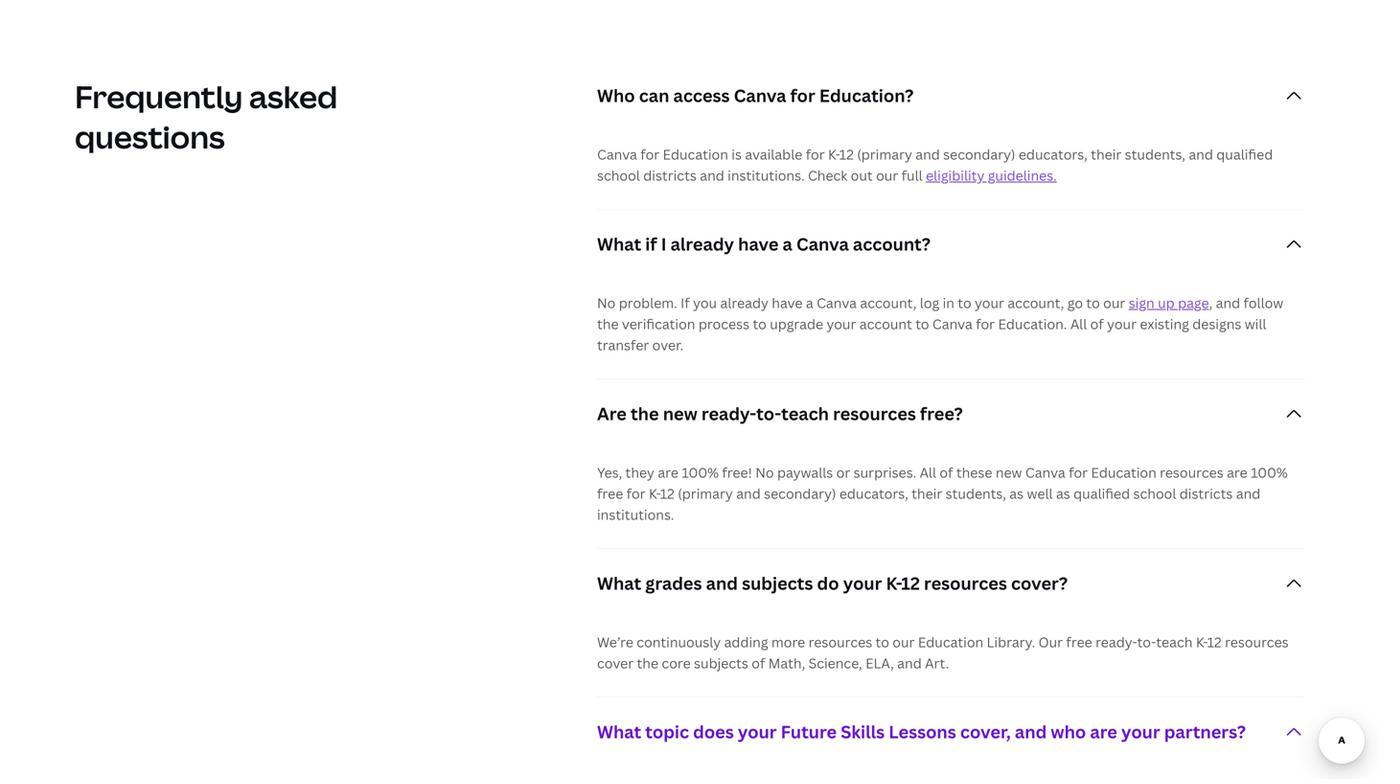 Task type: locate. For each thing, give the bounding box(es) containing it.
if
[[681, 294, 690, 312]]

1 horizontal spatial (primary
[[857, 145, 912, 164]]

1 horizontal spatial their
[[1091, 145, 1122, 164]]

qualified inside yes, they are 100% free! no paywalls or surprises. all of these new canva for education resources are 100% free for k-12 (primary and secondary) educators, their students, as well as qualified school districts and institutions.
[[1074, 485, 1130, 503]]

ready- up free!
[[701, 402, 756, 426]]

free right our
[[1066, 633, 1092, 651]]

all down go
[[1070, 315, 1087, 333]]

0 vertical spatial institutions.
[[728, 166, 805, 185]]

existing
[[1140, 315, 1189, 333]]

0 vertical spatial educators,
[[1019, 145, 1088, 164]]

1 vertical spatial to-
[[1137, 633, 1156, 651]]

0 vertical spatial ready-
[[701, 402, 756, 426]]

1 horizontal spatial new
[[996, 464, 1022, 482]]

1 vertical spatial new
[[996, 464, 1022, 482]]

0 vertical spatial districts
[[643, 166, 697, 185]]

canva down check
[[796, 233, 849, 256]]

what left grades on the bottom
[[597, 572, 641, 595]]

to
[[958, 294, 971, 312], [1086, 294, 1100, 312], [753, 315, 766, 333], [915, 315, 929, 333], [876, 633, 889, 651]]

subjects inside we're continuously adding more resources to our education library. our free ready-to-teach k-12 resources cover the core subjects of math, science, ela, and art.
[[694, 654, 748, 672]]

as right well
[[1056, 485, 1070, 503]]

ready-
[[701, 402, 756, 426], [1095, 633, 1137, 651]]

already
[[670, 233, 734, 256], [720, 294, 769, 312]]

1 vertical spatial all
[[920, 464, 936, 482]]

0 horizontal spatial teach
[[781, 402, 829, 426]]

school
[[597, 166, 640, 185], [1133, 485, 1176, 503]]

educators, down surprises. on the bottom of page
[[839, 485, 908, 503]]

students, inside yes, they are 100% free! no paywalls or surprises. all of these new canva for education resources are 100% free for k-12 (primary and secondary) educators, their students, as well as qualified school districts and institutions.
[[946, 485, 1006, 503]]

canva down who
[[597, 145, 637, 164]]

2 vertical spatial of
[[752, 654, 765, 672]]

1 vertical spatial qualified
[[1074, 485, 1130, 503]]

cover,
[[960, 720, 1011, 744]]

ready- inside we're continuously adding more resources to our education library. our free ready-to-teach k-12 resources cover the core subjects of math, science, ela, and art.
[[1095, 633, 1137, 651]]

of
[[1090, 315, 1104, 333], [940, 464, 953, 482], [752, 654, 765, 672]]

education
[[663, 145, 728, 164], [1091, 464, 1157, 482], [918, 633, 983, 651]]

free down yes,
[[597, 485, 623, 503]]

ready- right our
[[1095, 633, 1137, 651]]

1 vertical spatial students,
[[946, 485, 1006, 503]]

new right these at the right of page
[[996, 464, 1022, 482]]

their inside canva for education is available for k-12 (primary and secondary) educators, their students, and qualified school districts and institutions. check out our full
[[1091, 145, 1122, 164]]

1 vertical spatial a
[[806, 294, 813, 312]]

education inside we're continuously adding more resources to our education library. our free ready-to-teach k-12 resources cover the core subjects of math, science, ela, and art.
[[918, 633, 983, 651]]

1 horizontal spatial no
[[755, 464, 774, 482]]

0 horizontal spatial of
[[752, 654, 765, 672]]

1 vertical spatial the
[[631, 402, 659, 426]]

surprises.
[[854, 464, 916, 482]]

institutions. down available
[[728, 166, 805, 185]]

0 vertical spatial have
[[738, 233, 779, 256]]

1 100% from the left
[[682, 464, 719, 482]]

education inside yes, they are 100% free! no paywalls or surprises. all of these new canva for education resources are 100% free for k-12 (primary and secondary) educators, their students, as well as qualified school districts and institutions.
[[1091, 464, 1157, 482]]

teach inside we're continuously adding more resources to our education library. our free ready-to-teach k-12 resources cover the core subjects of math, science, ela, and art.
[[1156, 633, 1193, 651]]

0 vertical spatial no
[[597, 294, 616, 312]]

k- right the do
[[886, 572, 901, 595]]

2 horizontal spatial of
[[1090, 315, 1104, 333]]

1 horizontal spatial ready-
[[1095, 633, 1137, 651]]

1 horizontal spatial institutions.
[[728, 166, 805, 185]]

to up ela,
[[876, 633, 889, 651]]

a
[[783, 233, 792, 256], [806, 294, 813, 312]]

what for what if i already have a canva account?
[[597, 233, 641, 256]]

0 horizontal spatial new
[[663, 402, 697, 426]]

of left these at the right of page
[[940, 464, 953, 482]]

continuously
[[637, 633, 721, 651]]

0 horizontal spatial educators,
[[839, 485, 908, 503]]

cover?
[[1011, 572, 1068, 595]]

12
[[839, 145, 854, 164], [660, 485, 675, 503], [901, 572, 920, 595], [1207, 633, 1222, 651]]

1 horizontal spatial 100%
[[1251, 464, 1288, 482]]

1 vertical spatial secondary)
[[764, 485, 836, 503]]

1 account, from the left
[[860, 294, 917, 312]]

future
[[781, 720, 837, 744]]

will
[[1245, 315, 1266, 333]]

1 horizontal spatial students,
[[1125, 145, 1185, 164]]

0 vertical spatial new
[[663, 402, 697, 426]]

up
[[1158, 294, 1175, 312]]

1 horizontal spatial secondary)
[[943, 145, 1015, 164]]

qualified inside canva for education is available for k-12 (primary and secondary) educators, their students, and qualified school districts and institutions. check out our full
[[1216, 145, 1273, 164]]

frequently asked questions
[[75, 76, 338, 158]]

0 horizontal spatial education
[[663, 145, 728, 164]]

0 horizontal spatial students,
[[946, 485, 1006, 503]]

the left core
[[637, 654, 658, 672]]

0 horizontal spatial (primary
[[678, 485, 733, 503]]

our up ela,
[[893, 633, 915, 651]]

account, up account
[[860, 294, 917, 312]]

1 horizontal spatial a
[[806, 294, 813, 312]]

0 horizontal spatial free
[[597, 485, 623, 503]]

1 horizontal spatial account,
[[1008, 294, 1064, 312]]

educators, inside yes, they are 100% free! no paywalls or surprises. all of these new canva for education resources are 100% free for k-12 (primary and secondary) educators, their students, as well as qualified school districts and institutions.
[[839, 485, 908, 503]]

0 horizontal spatial districts
[[643, 166, 697, 185]]

the up transfer
[[597, 315, 619, 333]]

canva up the upgrade
[[817, 294, 857, 312]]

all inside yes, they are 100% free! no paywalls or surprises. all of these new canva for education resources are 100% free for k-12 (primary and secondary) educators, their students, as well as qualified school districts and institutions.
[[920, 464, 936, 482]]

no right free!
[[755, 464, 774, 482]]

institutions. inside canva for education is available for k-12 (primary and secondary) educators, their students, and qualified school districts and institutions. check out our full
[[728, 166, 805, 185]]

0 horizontal spatial their
[[912, 485, 942, 503]]

canva down in
[[932, 315, 973, 333]]

all
[[1070, 315, 1087, 333], [920, 464, 936, 482]]

secondary) inside yes, they are 100% free! no paywalls or surprises. all of these new canva for education resources are 100% free for k-12 (primary and secondary) educators, their students, as well as qualified school districts and institutions.
[[764, 485, 836, 503]]

1 vertical spatial their
[[912, 485, 942, 503]]

institutions.
[[728, 166, 805, 185], [597, 506, 674, 524]]

canva inside yes, they are 100% free! no paywalls or surprises. all of these new canva for education resources are 100% free for k-12 (primary and secondary) educators, their students, as well as qualified school districts and institutions.
[[1025, 464, 1065, 482]]

1 vertical spatial ready-
[[1095, 633, 1137, 651]]

account
[[859, 315, 912, 333]]

secondary) down paywalls
[[764, 485, 836, 503]]

2 horizontal spatial education
[[1091, 464, 1157, 482]]

1 vertical spatial subjects
[[694, 654, 748, 672]]

to inside we're continuously adding more resources to our education library. our free ready-to-teach k-12 resources cover the core subjects of math, science, ela, and art.
[[876, 633, 889, 651]]

cover
[[597, 654, 634, 672]]

of inside yes, they are 100% free! no paywalls or surprises. all of these new canva for education resources are 100% free for k-12 (primary and secondary) educators, their students, as well as qualified school districts and institutions.
[[940, 464, 953, 482]]

a inside dropdown button
[[783, 233, 792, 256]]

,
[[1209, 294, 1213, 312]]

12 up partners?
[[1207, 633, 1222, 651]]

1 vertical spatial (primary
[[678, 485, 733, 503]]

questions
[[75, 116, 225, 158]]

0 horizontal spatial all
[[920, 464, 936, 482]]

what topic does your future skills lessons cover, and who are your partners? button
[[597, 698, 1305, 767]]

sign
[[1129, 294, 1155, 312]]

over.
[[652, 336, 683, 354]]

(primary
[[857, 145, 912, 164], [678, 485, 733, 503]]

have up the upgrade
[[772, 294, 803, 312]]

teach up paywalls
[[781, 402, 829, 426]]

districts inside yes, they are 100% free! no paywalls or surprises. all of these new canva for education resources are 100% free for k-12 (primary and secondary) educators, their students, as well as qualified school districts and institutions.
[[1179, 485, 1233, 503]]

lessons
[[889, 720, 956, 744]]

we're
[[597, 633, 633, 651]]

k- up partners?
[[1196, 633, 1207, 651]]

1 horizontal spatial of
[[940, 464, 953, 482]]

of down adding
[[752, 654, 765, 672]]

no left problem.
[[597, 294, 616, 312]]

100%
[[682, 464, 719, 482], [1251, 464, 1288, 482]]

12 up grades on the bottom
[[660, 485, 675, 503]]

1 what from the top
[[597, 233, 641, 256]]

subjects down adding
[[694, 654, 748, 672]]

0 vertical spatial teach
[[781, 402, 829, 426]]

0 horizontal spatial secondary)
[[764, 485, 836, 503]]

to- inside dropdown button
[[756, 402, 781, 426]]

what topic does your future skills lessons cover, and who are your partners?
[[597, 720, 1246, 744]]

have up process
[[738, 233, 779, 256]]

districts
[[643, 166, 697, 185], [1179, 485, 1233, 503]]

already right "i"
[[670, 233, 734, 256]]

0 horizontal spatial to-
[[756, 402, 781, 426]]

our left sign
[[1103, 294, 1125, 312]]

as left well
[[1009, 485, 1024, 503]]

the
[[597, 315, 619, 333], [631, 402, 659, 426], [637, 654, 658, 672]]

2 vertical spatial the
[[637, 654, 658, 672]]

your
[[975, 294, 1004, 312], [827, 315, 856, 333], [1107, 315, 1137, 333], [843, 572, 882, 595], [738, 720, 777, 744], [1121, 720, 1160, 744]]

frequently
[[75, 76, 243, 118]]

1 vertical spatial school
[[1133, 485, 1176, 503]]

1 vertical spatial free
[[1066, 633, 1092, 651]]

(primary inside canva for education is available for k-12 (primary and secondary) educators, their students, and qualified school districts and institutions. check out our full
[[857, 145, 912, 164]]

1 vertical spatial of
[[940, 464, 953, 482]]

1 horizontal spatial free
[[1066, 633, 1092, 651]]

subjects inside dropdown button
[[742, 572, 813, 595]]

what inside dropdown button
[[597, 720, 641, 744]]

0 horizontal spatial 100%
[[682, 464, 719, 482]]

0 vertical spatial to-
[[756, 402, 781, 426]]

to- inside we're continuously adding more resources to our education library. our free ready-to-teach k-12 resources cover the core subjects of math, science, ela, and art.
[[1137, 633, 1156, 651]]

all right surprises. on the bottom of page
[[920, 464, 936, 482]]

1 horizontal spatial districts
[[1179, 485, 1233, 503]]

0 vertical spatial secondary)
[[943, 145, 1015, 164]]

0 vertical spatial the
[[597, 315, 619, 333]]

0 vertical spatial qualified
[[1216, 145, 1273, 164]]

2 vertical spatial our
[[893, 633, 915, 651]]

educators, up guidelines.
[[1019, 145, 1088, 164]]

problem.
[[619, 294, 677, 312]]

already up process
[[720, 294, 769, 312]]

2 vertical spatial what
[[597, 720, 641, 744]]

subjects left the do
[[742, 572, 813, 595]]

12 up we're continuously adding more resources to our education library. our free ready-to-teach k-12 resources cover the core subjects of math, science, ela, and art.
[[901, 572, 920, 595]]

0 horizontal spatial institutions.
[[597, 506, 674, 524]]

2 vertical spatial education
[[918, 633, 983, 651]]

are
[[658, 464, 678, 482], [1227, 464, 1247, 482], [1090, 720, 1117, 744]]

(primary up out
[[857, 145, 912, 164]]

their
[[1091, 145, 1122, 164], [912, 485, 942, 503]]

1 vertical spatial districts
[[1179, 485, 1233, 503]]

3 what from the top
[[597, 720, 641, 744]]

the right the are
[[631, 402, 659, 426]]

to right process
[[753, 315, 766, 333]]

teach up partners?
[[1156, 633, 1193, 651]]

if
[[645, 233, 657, 256]]

what inside dropdown button
[[597, 572, 641, 595]]

1 vertical spatial have
[[772, 294, 803, 312]]

0 vertical spatial already
[[670, 233, 734, 256]]

no
[[597, 294, 616, 312], [755, 464, 774, 482]]

0 vertical spatial free
[[597, 485, 623, 503]]

your right the do
[[843, 572, 882, 595]]

institutions. down "they"
[[597, 506, 674, 524]]

secondary) up eligibility guidelines.
[[943, 145, 1015, 164]]

0 horizontal spatial school
[[597, 166, 640, 185]]

students,
[[1125, 145, 1185, 164], [946, 485, 1006, 503]]

subjects
[[742, 572, 813, 595], [694, 654, 748, 672]]

for inside the who can access canva for education? dropdown button
[[790, 84, 815, 107]]

0 vertical spatial school
[[597, 166, 640, 185]]

1 horizontal spatial as
[[1056, 485, 1070, 503]]

1 vertical spatial teach
[[1156, 633, 1193, 651]]

are inside dropdown button
[[1090, 720, 1117, 744]]

1 horizontal spatial to-
[[1137, 633, 1156, 651]]

process
[[698, 315, 749, 333]]

canva
[[734, 84, 786, 107], [597, 145, 637, 164], [796, 233, 849, 256], [817, 294, 857, 312], [932, 315, 973, 333], [1025, 464, 1065, 482]]

0 vertical spatial a
[[783, 233, 792, 256]]

check
[[808, 166, 847, 185]]

canva inside dropdown button
[[796, 233, 849, 256]]

who can access canva for education? button
[[597, 61, 1305, 130]]

1 vertical spatial already
[[720, 294, 769, 312]]

1 vertical spatial no
[[755, 464, 774, 482]]

(primary down free!
[[678, 485, 733, 503]]

we're continuously adding more resources to our education library. our free ready-to-teach k-12 resources cover the core subjects of math, science, ela, and art.
[[597, 633, 1289, 672]]

k- up check
[[828, 145, 839, 164]]

1 horizontal spatial school
[[1133, 485, 1176, 503]]

1 vertical spatial our
[[1103, 294, 1125, 312]]

school inside canva for education is available for k-12 (primary and secondary) educators, their students, and qualified school districts and institutions. check out our full
[[597, 166, 640, 185]]

1 horizontal spatial education
[[918, 633, 983, 651]]

0 horizontal spatial no
[[597, 294, 616, 312]]

library.
[[987, 633, 1035, 651]]

0 horizontal spatial qualified
[[1074, 485, 1130, 503]]

no inside yes, they are 100% free! no paywalls or surprises. all of these new canva for education resources are 100% free for k-12 (primary and secondary) educators, their students, as well as qualified school districts and institutions.
[[755, 464, 774, 482]]

have inside dropdown button
[[738, 233, 779, 256]]

0 horizontal spatial account,
[[860, 294, 917, 312]]

12 inside canva for education is available for k-12 (primary and secondary) educators, their students, and qualified school districts and institutions. check out our full
[[839, 145, 854, 164]]

canva right access
[[734, 84, 786, 107]]

1 horizontal spatial qualified
[[1216, 145, 1273, 164]]

canva up well
[[1025, 464, 1065, 482]]

2 what from the top
[[597, 572, 641, 595]]

1 horizontal spatial are
[[1090, 720, 1117, 744]]

the inside we're continuously adding more resources to our education library. our free ready-to-teach k-12 resources cover the core subjects of math, science, ela, and art.
[[637, 654, 658, 672]]

0 vertical spatial education
[[663, 145, 728, 164]]

to-
[[756, 402, 781, 426], [1137, 633, 1156, 651]]

what inside dropdown button
[[597, 233, 641, 256]]

what left topic
[[597, 720, 641, 744]]

have
[[738, 233, 779, 256], [772, 294, 803, 312]]

new right the are
[[663, 402, 697, 426]]

the inside , and follow the verification process to upgrade your account to canva for education. all of your existing designs will transfer over.
[[597, 315, 619, 333]]

qualified
[[1216, 145, 1273, 164], [1074, 485, 1130, 503]]

0 vertical spatial all
[[1070, 315, 1087, 333]]

our inside canva for education is available for k-12 (primary and secondary) educators, their students, and qualified school districts and institutions. check out our full
[[876, 166, 898, 185]]

0 vertical spatial (primary
[[857, 145, 912, 164]]

topic
[[645, 720, 689, 744]]

1 horizontal spatial all
[[1070, 315, 1087, 333]]

all inside , and follow the verification process to upgrade your account to canva for education. all of your existing designs will transfer over.
[[1070, 315, 1087, 333]]

teach
[[781, 402, 829, 426], [1156, 633, 1193, 651]]

0 vertical spatial students,
[[1125, 145, 1185, 164]]

1 vertical spatial institutions.
[[597, 506, 674, 524]]

what for what grades and subjects do your k-12 resources cover?
[[597, 572, 641, 595]]

k- down "they"
[[649, 485, 660, 503]]

as
[[1009, 485, 1024, 503], [1056, 485, 1070, 503]]

12 inside dropdown button
[[901, 572, 920, 595]]

out
[[851, 166, 873, 185]]

our
[[876, 166, 898, 185], [1103, 294, 1125, 312], [893, 633, 915, 651]]

0 vertical spatial our
[[876, 166, 898, 185]]

our left full
[[876, 166, 898, 185]]

science,
[[808, 654, 862, 672]]

secondary)
[[943, 145, 1015, 164], [764, 485, 836, 503]]

account, up education. on the top of page
[[1008, 294, 1064, 312]]

what for what topic does your future skills lessons cover, and who are your partners?
[[597, 720, 641, 744]]

resources
[[833, 402, 916, 426], [1160, 464, 1224, 482], [924, 572, 1007, 595], [809, 633, 872, 651], [1225, 633, 1289, 651]]

0 horizontal spatial a
[[783, 233, 792, 256]]

0 vertical spatial subjects
[[742, 572, 813, 595]]

1 horizontal spatial teach
[[1156, 633, 1193, 651]]

12 inside yes, they are 100% free! no paywalls or surprises. all of these new canva for education resources are 100% free for k-12 (primary and secondary) educators, their students, as well as qualified school districts and institutions.
[[660, 485, 675, 503]]

k- inside we're continuously adding more resources to our education library. our free ready-to-teach k-12 resources cover the core subjects of math, science, ela, and art.
[[1196, 633, 1207, 651]]

your inside dropdown button
[[843, 572, 882, 595]]

yes, they are 100% free! no paywalls or surprises. all of these new canva for education resources are 100% free for k-12 (primary and secondary) educators, their students, as well as qualified school districts and institutions.
[[597, 464, 1288, 524]]

0 vertical spatial of
[[1090, 315, 1104, 333]]

and inside we're continuously adding more resources to our education library. our free ready-to-teach k-12 resources cover the core subjects of math, science, ela, and art.
[[897, 654, 922, 672]]

what left "if"
[[597, 233, 641, 256]]

your right in
[[975, 294, 1004, 312]]

1 horizontal spatial educators,
[[1019, 145, 1088, 164]]

eligibility guidelines.
[[926, 166, 1057, 185]]

2 account, from the left
[[1008, 294, 1064, 312]]

what
[[597, 233, 641, 256], [597, 572, 641, 595], [597, 720, 641, 744]]

0 horizontal spatial ready-
[[701, 402, 756, 426]]

1 vertical spatial education
[[1091, 464, 1157, 482]]

0 horizontal spatial as
[[1009, 485, 1024, 503]]

of right education. on the top of page
[[1090, 315, 1104, 333]]

transfer
[[597, 336, 649, 354]]

12 up out
[[839, 145, 854, 164]]

available
[[745, 145, 802, 164]]



Task type: vqa. For each thing, say whether or not it's contained in the screenshot.
THE , AND FOLLOW THE VERIFICATION PROCESS TO UPGRADE YOUR ACCOUNT TO CANVA FOR EDUCATION. ALL OF YOUR EXISTING DESIGNS WILL TRANSFER OVER.
yes



Task type: describe. For each thing, give the bounding box(es) containing it.
new inside yes, they are 100% free! no paywalls or surprises. all of these new canva for education resources are 100% free for k-12 (primary and secondary) educators, their students, as well as qualified school districts and institutions.
[[996, 464, 1022, 482]]

what if i already have a canva account?
[[597, 233, 931, 256]]

grades
[[645, 572, 702, 595]]

art.
[[925, 654, 949, 672]]

canva inside dropdown button
[[734, 84, 786, 107]]

log
[[920, 294, 939, 312]]

of inside , and follow the verification process to upgrade your account to canva for education. all of your existing designs will transfer over.
[[1090, 315, 1104, 333]]

canva for education is available for k-12 (primary and secondary) educators, their students, and qualified school districts and institutions. check out our full
[[597, 145, 1273, 185]]

and inside dropdown button
[[1015, 720, 1047, 744]]

to right in
[[958, 294, 971, 312]]

or
[[836, 464, 850, 482]]

these
[[956, 464, 992, 482]]

full
[[901, 166, 923, 185]]

no problem. if you already have a canva account, log in to your account, go to our sign up page
[[597, 294, 1209, 312]]

2 100% from the left
[[1251, 464, 1288, 482]]

can
[[639, 84, 669, 107]]

educators, inside canva for education is available for k-12 (primary and secondary) educators, their students, and qualified school districts and institutions. check out our full
[[1019, 145, 1088, 164]]

education.
[[998, 315, 1067, 333]]

education?
[[819, 84, 914, 107]]

you
[[693, 294, 717, 312]]

who can access canva for education?
[[597, 84, 914, 107]]

resources inside are the new ready-to-teach resources free? dropdown button
[[833, 402, 916, 426]]

is
[[731, 145, 742, 164]]

canva inside , and follow the verification process to upgrade your account to canva for education. all of your existing designs will transfer over.
[[932, 315, 973, 333]]

designs
[[1192, 315, 1241, 333]]

and inside dropdown button
[[706, 572, 738, 595]]

0 horizontal spatial are
[[658, 464, 678, 482]]

what grades and subjects do your k-12 resources cover? button
[[597, 549, 1305, 618]]

the inside are the new ready-to-teach resources free? dropdown button
[[631, 402, 659, 426]]

math,
[[768, 654, 805, 672]]

who
[[1051, 720, 1086, 744]]

, and follow the verification process to upgrade your account to canva for education. all of your existing designs will transfer over.
[[597, 294, 1283, 354]]

2 horizontal spatial are
[[1227, 464, 1247, 482]]

students, inside canva for education is available for k-12 (primary and secondary) educators, their students, and qualified school districts and institutions. check out our full
[[1125, 145, 1185, 164]]

canva inside canva for education is available for k-12 (primary and secondary) educators, their students, and qualified school districts and institutions. check out our full
[[597, 145, 637, 164]]

skills
[[841, 720, 885, 744]]

eligibility guidelines. link
[[926, 166, 1057, 185]]

to right go
[[1086, 294, 1100, 312]]

i
[[661, 233, 666, 256]]

institutions. inside yes, they are 100% free! no paywalls or surprises. all of these new canva for education resources are 100% free for k-12 (primary and secondary) educators, their students, as well as qualified school districts and institutions.
[[597, 506, 674, 524]]

account?
[[853, 233, 931, 256]]

what if i already have a canva account? button
[[597, 210, 1305, 279]]

verification
[[622, 315, 695, 333]]

core
[[662, 654, 691, 672]]

free inside yes, they are 100% free! no paywalls or surprises. all of these new canva for education resources are 100% free for k-12 (primary and secondary) educators, their students, as well as qualified school districts and institutions.
[[597, 485, 623, 503]]

school inside yes, they are 100% free! no paywalls or surprises. all of these new canva for education resources are 100% free for k-12 (primary and secondary) educators, their students, as well as qualified school districts and institutions.
[[1133, 485, 1176, 503]]

well
[[1027, 485, 1053, 503]]

their inside yes, they are 100% free! no paywalls or surprises. all of these new canva for education resources are 100% free for k-12 (primary and secondary) educators, their students, as well as qualified school districts and institutions.
[[912, 485, 942, 503]]

in
[[943, 294, 954, 312]]

our inside we're continuously adding more resources to our education library. our free ready-to-teach k-12 resources cover the core subjects of math, science, ela, and art.
[[893, 633, 915, 651]]

12 inside we're continuously adding more resources to our education library. our free ready-to-teach k-12 resources cover the core subjects of math, science, ela, and art.
[[1207, 633, 1222, 651]]

of inside we're continuously adding more resources to our education library. our free ready-to-teach k-12 resources cover the core subjects of math, science, ela, and art.
[[752, 654, 765, 672]]

are the new ready-to-teach resources free? button
[[597, 380, 1305, 449]]

new inside dropdown button
[[663, 402, 697, 426]]

ready- inside dropdown button
[[701, 402, 756, 426]]

access
[[673, 84, 730, 107]]

to down log
[[915, 315, 929, 333]]

paywalls
[[777, 464, 833, 482]]

free?
[[920, 402, 963, 426]]

districts inside canva for education is available for k-12 (primary and secondary) educators, their students, and qualified school districts and institutions. check out our full
[[643, 166, 697, 185]]

they
[[625, 464, 654, 482]]

free!
[[722, 464, 752, 482]]

what grades and subjects do your k-12 resources cover?
[[597, 572, 1068, 595]]

your right does at right bottom
[[738, 720, 777, 744]]

do
[[817, 572, 839, 595]]

are
[[597, 402, 627, 426]]

more
[[771, 633, 805, 651]]

1 as from the left
[[1009, 485, 1024, 503]]

resources inside yes, they are 100% free! no paywalls or surprises. all of these new canva for education resources are 100% free for k-12 (primary and secondary) educators, their students, as well as qualified school districts and institutions.
[[1160, 464, 1224, 482]]

already inside dropdown button
[[670, 233, 734, 256]]

resources inside what grades and subjects do your k-12 resources cover? dropdown button
[[924, 572, 1007, 595]]

our
[[1038, 633, 1063, 651]]

go
[[1067, 294, 1083, 312]]

yes,
[[597, 464, 622, 482]]

eligibility
[[926, 166, 985, 185]]

sign up page link
[[1129, 294, 1209, 312]]

and inside , and follow the verification process to upgrade your account to canva for education. all of your existing designs will transfer over.
[[1216, 294, 1240, 312]]

secondary) inside canva for education is available for k-12 (primary and secondary) educators, their students, and qualified school districts and institutions. check out our full
[[943, 145, 1015, 164]]

k- inside yes, they are 100% free! no paywalls or surprises. all of these new canva for education resources are 100% free for k-12 (primary and secondary) educators, their students, as well as qualified school districts and institutions.
[[649, 485, 660, 503]]

education inside canva for education is available for k-12 (primary and secondary) educators, their students, and qualified school districts and institutions. check out our full
[[663, 145, 728, 164]]

who
[[597, 84, 635, 107]]

does
[[693, 720, 734, 744]]

guidelines.
[[988, 166, 1057, 185]]

upgrade
[[770, 315, 823, 333]]

k- inside canva for education is available for k-12 (primary and secondary) educators, their students, and qualified school districts and institutions. check out our full
[[828, 145, 839, 164]]

your left partners?
[[1121, 720, 1160, 744]]

for inside , and follow the verification process to upgrade your account to canva for education. all of your existing designs will transfer over.
[[976, 315, 995, 333]]

follow
[[1244, 294, 1283, 312]]

what topic does your future skills lessons cover, and who are your partners? region
[[597, 767, 1305, 779]]

are the new ready-to-teach resources free?
[[597, 402, 963, 426]]

your down sign
[[1107, 315, 1137, 333]]

k- inside what grades and subjects do your k-12 resources cover? dropdown button
[[886, 572, 901, 595]]

free inside we're continuously adding more resources to our education library. our free ready-to-teach k-12 resources cover the core subjects of math, science, ela, and art.
[[1066, 633, 1092, 651]]

(primary inside yes, they are 100% free! no paywalls or surprises. all of these new canva for education resources are 100% free for k-12 (primary and secondary) educators, their students, as well as qualified school districts and institutions.
[[678, 485, 733, 503]]

ela,
[[865, 654, 894, 672]]

your left account
[[827, 315, 856, 333]]

page
[[1178, 294, 1209, 312]]

2 as from the left
[[1056, 485, 1070, 503]]

asked
[[249, 76, 338, 118]]

partners?
[[1164, 720, 1246, 744]]

adding
[[724, 633, 768, 651]]

teach inside dropdown button
[[781, 402, 829, 426]]



